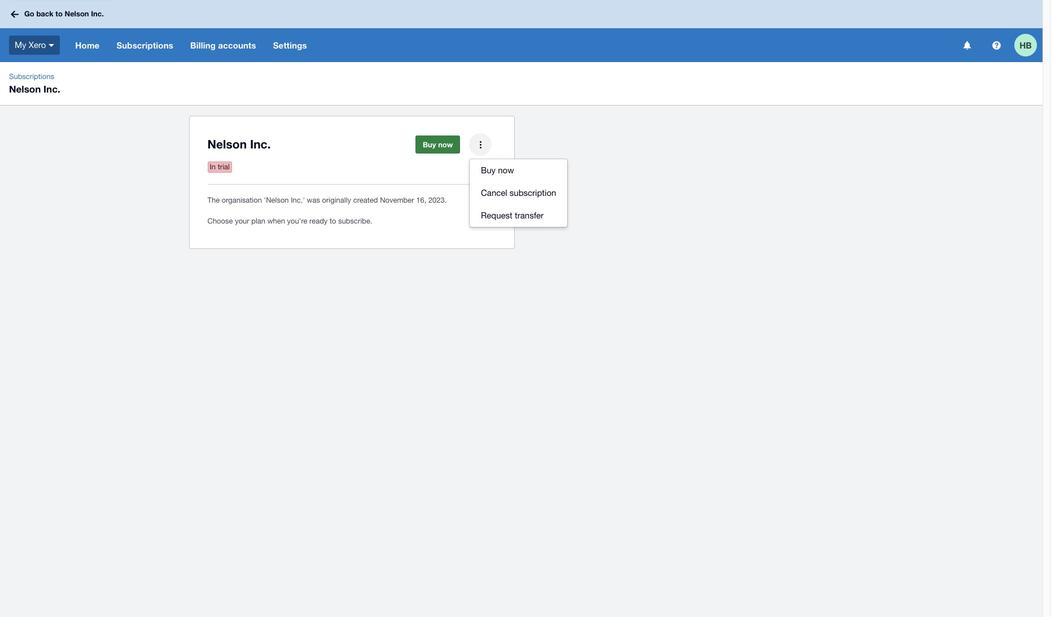 Task type: locate. For each thing, give the bounding box(es) containing it.
nelson right the back
[[65, 9, 89, 18]]

nelson up trial
[[208, 137, 247, 151]]

now up cancel
[[498, 165, 514, 175]]

november
[[380, 196, 414, 204]]

nelson down 'my'
[[9, 83, 41, 95]]

0 vertical spatial nelson
[[65, 9, 89, 18]]

0 horizontal spatial subscriptions link
[[5, 71, 59, 82]]

1 vertical spatial inc.
[[44, 83, 60, 95]]

subscriptions
[[117, 40, 173, 50], [9, 72, 54, 81]]

my
[[15, 40, 26, 50]]

0 horizontal spatial svg image
[[11, 10, 19, 18]]

2 horizontal spatial nelson
[[208, 137, 247, 151]]

0 vertical spatial subscriptions
[[117, 40, 173, 50]]

nelson inside subscriptions nelson inc.
[[9, 83, 41, 95]]

home link
[[67, 28, 108, 62]]

1 horizontal spatial buy now link
[[470, 159, 568, 182]]

buy now
[[423, 140, 453, 149], [481, 165, 514, 175]]

plan
[[252, 217, 266, 225]]

in
[[210, 163, 216, 171]]

subscriptions link
[[108, 28, 182, 62], [5, 71, 59, 82]]

group containing buy now
[[470, 159, 568, 227]]

buy for right buy now 'link'
[[481, 165, 496, 175]]

now inside group
[[498, 165, 514, 175]]

request transfer
[[481, 211, 544, 220]]

0 vertical spatial buy
[[423, 140, 436, 149]]

0 horizontal spatial buy now
[[423, 140, 453, 149]]

0 vertical spatial now
[[438, 140, 453, 149]]

1 vertical spatial to
[[330, 217, 336, 225]]

hb
[[1020, 40, 1032, 50]]

2 horizontal spatial inc.
[[250, 137, 271, 151]]

1 horizontal spatial buy now
[[481, 165, 514, 175]]

1 horizontal spatial buy
[[481, 165, 496, 175]]

subscriptions for subscriptions
[[117, 40, 173, 50]]

banner
[[0, 0, 1043, 62]]

1 horizontal spatial now
[[498, 165, 514, 175]]

inc.
[[91, 9, 104, 18], [44, 83, 60, 95], [250, 137, 271, 151]]

cancel subscription button
[[470, 182, 568, 204]]

go
[[24, 9, 34, 18]]

to right the ready
[[330, 217, 336, 225]]

.
[[445, 196, 447, 204]]

transfer
[[515, 211, 544, 220]]

1 vertical spatial subscriptions
[[9, 72, 54, 81]]

settings
[[273, 40, 307, 50]]

2023
[[429, 196, 445, 204]]

0 vertical spatial buy now link
[[416, 136, 461, 154]]

2 horizontal spatial svg image
[[964, 41, 971, 49]]

1 horizontal spatial svg image
[[49, 44, 54, 47]]

0 horizontal spatial buy
[[423, 140, 436, 149]]

buy now up cancel
[[481, 165, 514, 175]]

created
[[353, 196, 378, 204]]

nelson inc.
[[208, 137, 271, 151]]

buy left more row options icon
[[423, 140, 436, 149]]

trial
[[218, 163, 230, 171]]

now for right buy now 'link'
[[498, 165, 514, 175]]

you're
[[287, 217, 308, 225]]

buy
[[423, 140, 436, 149], [481, 165, 496, 175]]

0 horizontal spatial inc.
[[44, 83, 60, 95]]

navigation
[[67, 28, 956, 62]]

request transfer link
[[470, 204, 568, 227]]

buy now left more row options icon
[[423, 140, 453, 149]]

buy now link left more row options icon
[[416, 136, 461, 154]]

1 vertical spatial buy now link
[[470, 159, 568, 182]]

choose your plan when you're ready to subscribe.
[[208, 217, 373, 225]]

subscriptions for subscriptions nelson inc.
[[9, 72, 54, 81]]

0 vertical spatial inc.
[[91, 9, 104, 18]]

buy up cancel
[[481, 165, 496, 175]]

1 vertical spatial nelson
[[9, 83, 41, 95]]

cancel
[[481, 188, 508, 198]]

0 horizontal spatial nelson
[[9, 83, 41, 95]]

back
[[36, 9, 54, 18]]

subscriptions inside navigation
[[117, 40, 173, 50]]

organisation
[[222, 196, 262, 204]]

subscriptions inside subscriptions nelson inc.
[[9, 72, 54, 81]]

svg image right xero in the left top of the page
[[49, 44, 54, 47]]

inc.'
[[291, 196, 305, 204]]

1 horizontal spatial inc.
[[91, 9, 104, 18]]

svg image
[[11, 10, 19, 18], [964, 41, 971, 49], [49, 44, 54, 47]]

1 horizontal spatial subscriptions link
[[108, 28, 182, 62]]

svg image left svg image
[[964, 41, 971, 49]]

1 vertical spatial buy
[[481, 165, 496, 175]]

0 horizontal spatial subscriptions
[[9, 72, 54, 81]]

0 horizontal spatial to
[[56, 9, 63, 18]]

buy now link up cancel subscription
[[470, 159, 568, 182]]

0 horizontal spatial now
[[438, 140, 453, 149]]

to right the back
[[56, 9, 63, 18]]

buy for the leftmost buy now 'link'
[[423, 140, 436, 149]]

cancel subscription
[[481, 188, 557, 198]]

1 horizontal spatial subscriptions
[[117, 40, 173, 50]]

your
[[235, 217, 249, 225]]

now left more row options icon
[[438, 140, 453, 149]]

1 vertical spatial now
[[498, 165, 514, 175]]

now
[[438, 140, 453, 149], [498, 165, 514, 175]]

0 vertical spatial to
[[56, 9, 63, 18]]

nelson
[[65, 9, 89, 18], [9, 83, 41, 95], [208, 137, 247, 151]]

0 vertical spatial subscriptions link
[[108, 28, 182, 62]]

more row options image
[[470, 133, 492, 156]]

to
[[56, 9, 63, 18], [330, 217, 336, 225]]

now for the leftmost buy now 'link'
[[438, 140, 453, 149]]

buy now link
[[416, 136, 461, 154], [470, 159, 568, 182]]

svg image left go
[[11, 10, 19, 18]]

group
[[470, 159, 568, 227]]

1 horizontal spatial nelson
[[65, 9, 89, 18]]



Task type: vqa. For each thing, say whether or not it's contained in the screenshot.
the "Billing" on the left of the page
yes



Task type: describe. For each thing, give the bounding box(es) containing it.
subscriptions nelson inc.
[[9, 72, 60, 95]]

subscribe.
[[338, 217, 373, 225]]

settings button
[[265, 28, 316, 62]]

home
[[75, 40, 100, 50]]

billing
[[190, 40, 216, 50]]

the
[[208, 196, 220, 204]]

navigation containing home
[[67, 28, 956, 62]]

16,
[[416, 196, 427, 204]]

the organisation 'nelson inc.' was originally created november 16, 2023 .
[[208, 196, 447, 204]]

0 horizontal spatial buy now link
[[416, 136, 461, 154]]

svg image inside my xero popup button
[[49, 44, 54, 47]]

go back to nelson inc.
[[24, 9, 104, 18]]

in trial
[[210, 163, 230, 171]]

svg image inside go back to nelson inc. link
[[11, 10, 19, 18]]

was
[[307, 196, 320, 204]]

inc. inside subscriptions nelson inc.
[[44, 83, 60, 95]]

billing accounts
[[190, 40, 256, 50]]

1 horizontal spatial to
[[330, 217, 336, 225]]

banner containing hb
[[0, 0, 1043, 62]]

1 vertical spatial buy now
[[481, 165, 514, 175]]

billing accounts link
[[182, 28, 265, 62]]

accounts
[[218, 40, 256, 50]]

choose
[[208, 217, 233, 225]]

0 vertical spatial buy now
[[423, 140, 453, 149]]

2 vertical spatial nelson
[[208, 137, 247, 151]]

go back to nelson inc. link
[[7, 4, 111, 24]]

svg image
[[993, 41, 1001, 49]]

'nelson
[[264, 196, 289, 204]]

my xero
[[15, 40, 46, 50]]

subscription
[[510, 188, 557, 198]]

1 vertical spatial subscriptions link
[[5, 71, 59, 82]]

request
[[481, 211, 513, 220]]

2 vertical spatial inc.
[[250, 137, 271, 151]]

xero
[[29, 40, 46, 50]]

my xero button
[[0, 28, 67, 62]]

hb button
[[1015, 28, 1043, 62]]

ready
[[310, 217, 328, 225]]

when
[[268, 217, 285, 225]]

originally
[[322, 196, 351, 204]]



